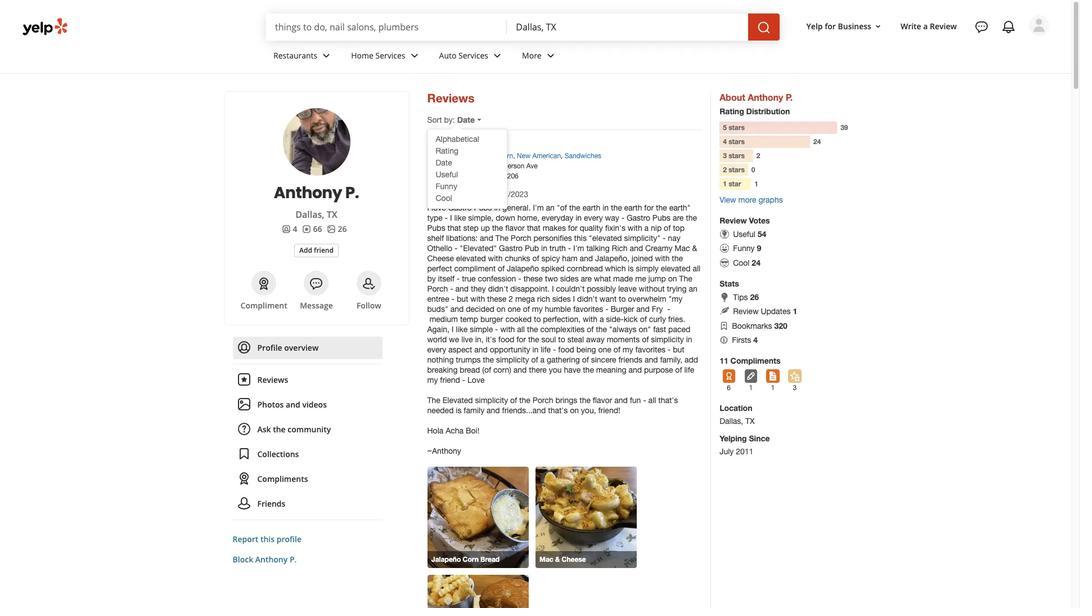 Task type: vqa. For each thing, say whether or not it's contained in the screenshot.


Task type: locate. For each thing, give the bounding box(es) containing it.
dallas, down "2912" at the left top of page
[[468, 172, 488, 180]]

4 stars from the top
[[729, 166, 745, 174]]

mega
[[516, 294, 535, 303]]

2 services from the left
[[459, 50, 489, 61]]

rating down "alphabetical"
[[436, 147, 459, 156]]

love
[[432, 203, 446, 212]]

0 vertical spatial are
[[673, 213, 684, 222]]

1 earth from the left
[[583, 203, 601, 212]]

for up nip
[[645, 203, 654, 212]]

1 vertical spatial to
[[534, 315, 541, 324]]

is inside the elevated simplicity of the porch brings the flavor and fun - all that's needed is family and friends...and that's on you, friend!
[[456, 406, 462, 415]]

review down tips 26 at the top right of the page
[[734, 307, 759, 316]]

with down they
[[471, 294, 485, 303]]

pub
[[525, 244, 539, 253]]

1 horizontal spatial cool
[[734, 258, 750, 267]]

anthony down report this profile link
[[255, 554, 288, 565]]

i up we
[[452, 325, 454, 334]]

food up opportunity
[[499, 335, 515, 344]]

mac
[[675, 244, 691, 253], [540, 555, 554, 563]]

None search field
[[266, 14, 782, 41]]

of inside the elevated simplicity of the porch brings the flavor and fun - all that's needed is family and friends...and that's on you, friend!
[[511, 396, 518, 405]]

porch up pub
[[511, 234, 532, 243]]

review for review updates 1
[[734, 307, 759, 316]]

2 24 chevron down v2 image from the left
[[408, 49, 421, 62]]

2 horizontal spatial pubs
[[653, 213, 671, 222]]

24 chevron down v2 image right restaurants
[[320, 49, 333, 62]]

porch inside the porch southern , new american , sandwiches 2912 n henderson ave dallas, tx 75206
[[484, 140, 507, 150]]

review
[[931, 21, 958, 31], [720, 216, 747, 225], [734, 307, 759, 316]]

since
[[750, 434, 771, 443]]

the up trying
[[680, 274, 693, 283]]

this down the quality
[[575, 234, 587, 243]]

acha
[[446, 426, 464, 435]]

0 horizontal spatial services
[[376, 50, 406, 61]]

2 vertical spatial simplicity
[[475, 396, 508, 405]]

earth up fixin's
[[625, 203, 643, 212]]

in up spicy
[[542, 244, 548, 253]]

review right write
[[931, 21, 958, 31]]

spiked
[[542, 264, 565, 273]]

0 horizontal spatial elevated
[[456, 254, 486, 263]]

it's
[[486, 335, 496, 344]]

of up away
[[587, 325, 594, 334]]

tx left 75206 on the left
[[490, 172, 498, 180]]

0 horizontal spatial pubs
[[428, 223, 446, 232]]

0 vertical spatial i'm
[[533, 203, 544, 212]]

1 vertical spatial menu
[[233, 337, 383, 520]]

compliment
[[241, 300, 288, 311]]

stars right 5
[[729, 123, 745, 132]]

porch up southern
[[484, 140, 507, 150]]

24 chevron down v2 image
[[320, 49, 333, 62], [408, 49, 421, 62], [544, 49, 558, 62]]

0 horizontal spatial 2
[[509, 294, 513, 303]]

0 horizontal spatial cool
[[436, 194, 453, 203]]

an
[[546, 203, 555, 212], [689, 284, 698, 293]]

1 vertical spatial flavor
[[593, 396, 613, 405]]

true
[[462, 274, 476, 283]]

the porch image
[[428, 140, 461, 174]]

1 horizontal spatial jalapeño
[[507, 264, 539, 273]]

like up 'step'
[[455, 213, 466, 222]]

confession
[[478, 274, 516, 283]]

0 vertical spatial one
[[508, 304, 521, 313]]

0 horizontal spatial but
[[457, 294, 469, 303]]

1 none field from the left
[[275, 21, 498, 33]]

nothing
[[428, 355, 454, 364]]

1 horizontal spatial none field
[[516, 21, 740, 33]]

0 vertical spatial every
[[584, 213, 603, 222]]

10/31/2023
[[488, 190, 529, 199]]

- right 'fun'
[[644, 396, 647, 405]]

favorites down want on the right top of page
[[574, 304, 604, 313]]

about
[[720, 92, 746, 102]]

maria w. image
[[1030, 15, 1050, 35]]

compliment image
[[257, 277, 271, 290]]

2 that from the left
[[527, 223, 541, 232]]

friends menu item
[[233, 493, 383, 520]]

&
[[693, 244, 698, 253], [555, 555, 560, 563]]

cooked
[[506, 315, 532, 324]]

one up "sincere"
[[599, 345, 612, 354]]

2 horizontal spatial my
[[623, 345, 634, 354]]

the up needed
[[428, 396, 441, 405]]

1 vertical spatial compliments
[[258, 473, 308, 484]]

0 vertical spatial menu
[[428, 133, 507, 204]]

but up 'family,'
[[673, 345, 685, 354]]

cool inside alphabetical rating date useful funny cool
[[436, 194, 453, 203]]

1 vertical spatial 3
[[794, 384, 797, 392]]

profile
[[277, 534, 302, 544]]

user actions element
[[798, 14, 1066, 83]]

3 for 3 stars
[[724, 151, 727, 160]]

1 24 chevron down v2 image from the left
[[320, 49, 333, 62]]

all inside the elevated simplicity of the porch brings the flavor and fun - all that's needed is family and friends...and that's on you, friend!
[[649, 396, 657, 405]]

0 horizontal spatial mac
[[540, 555, 554, 563]]

of down moments
[[614, 345, 621, 354]]

friend down breaking at the left bottom of page
[[440, 375, 460, 384]]

None field
[[275, 21, 498, 33], [516, 21, 740, 33]]

1 vertical spatial favorites
[[636, 345, 666, 354]]

stars for 3 stars
[[729, 151, 745, 160]]

26 right "tips"
[[751, 292, 760, 302]]

none field near
[[516, 21, 740, 33]]

1 vertical spatial mac
[[540, 555, 554, 563]]

1 vertical spatial gastro
[[627, 213, 651, 222]]

"always
[[610, 325, 637, 334]]

dallas, up reviews element
[[296, 208, 325, 221]]

quality
[[580, 223, 603, 232]]

compliment
[[455, 264, 496, 273]]

1 horizontal spatial flavor
[[593, 396, 613, 405]]

1 , from the left
[[514, 152, 515, 160]]

anthony p. dallas, tx
[[274, 182, 359, 221]]

for right "yelp"
[[825, 21, 837, 31]]

1 vertical spatial are
[[581, 274, 592, 283]]

block anthony p.
[[233, 554, 297, 565]]

dallas, down location
[[720, 417, 744, 426]]

tx inside anthony p. dallas, tx
[[327, 208, 338, 221]]

view more graphs link
[[720, 195, 784, 204]]

friend inside add friend button
[[314, 245, 334, 255]]

gastro up chunks
[[499, 244, 523, 253]]

july
[[720, 447, 734, 456]]

ask
[[258, 424, 271, 435]]

0 vertical spatial simplicity
[[652, 335, 685, 344]]

life down add
[[685, 365, 695, 374]]

0 horizontal spatial 24 chevron down v2 image
[[320, 49, 333, 62]]

2 horizontal spatial 24 chevron down v2 image
[[544, 49, 558, 62]]

1 vertical spatial cool
[[734, 258, 750, 267]]

the down 'down'
[[496, 234, 509, 243]]

4 down 5
[[724, 137, 727, 146]]

1 vertical spatial p.
[[345, 182, 359, 204]]

1 vertical spatial review
[[720, 216, 747, 225]]

1 horizontal spatial that's
[[659, 396, 679, 405]]

2 earth from the left
[[625, 203, 643, 212]]

simplicity
[[652, 335, 685, 344], [497, 355, 530, 364], [475, 396, 508, 405]]

review inside user actions element
[[931, 21, 958, 31]]

1 horizontal spatial 24
[[814, 137, 822, 146]]

16 friends v2 image
[[282, 225, 291, 234]]

of up friends...and at the bottom of page
[[511, 396, 518, 405]]

16 photos v2 image
[[327, 225, 336, 234]]

soul
[[542, 335, 556, 344]]

moments
[[607, 335, 640, 344]]

for up opportunity
[[517, 335, 526, 344]]

restaurants
[[274, 50, 318, 61]]

shelf
[[428, 234, 444, 243]]

date down rating link
[[436, 158, 453, 167]]

i down two
[[552, 284, 554, 293]]

one up cooked
[[508, 304, 521, 313]]

Near text field
[[516, 21, 740, 33]]

1 vertical spatial didn't
[[578, 294, 598, 303]]

didn't down confession
[[488, 284, 509, 293]]

anthony inside button
[[255, 554, 288, 565]]

0 horizontal spatial is
[[456, 406, 462, 415]]

dallas,
[[468, 172, 488, 180], [296, 208, 325, 221], [720, 417, 744, 426]]

for down everyday
[[568, 223, 578, 232]]

that's
[[659, 396, 679, 405], [548, 406, 568, 415]]

2 horizontal spatial dallas,
[[720, 417, 744, 426]]

business
[[839, 21, 872, 31]]

2 none field from the left
[[516, 21, 740, 33]]

& inside i love gastro pubs in general. i'm an "of the earth in the earth for the earth" type - i like simple, down home, everyday in every way - gastro pubs are the pubs that step up the flavor that makes for quality fixin's with a nip of top shelf libations: and the porch personifies this "elevated simplicity" - nay othello - "elevated" gastro pub in truth - i'm talking rich and creamy mac & cheese elevated with chunks of spicy ham and jalapeño, joined with the perfect compliment of jalapeño spiked cornbread which is simply elevated all by itself - true confession - these two sides are what made me jump on the porch - and they didn't disappoint. i couldn't possibly leave without trying an entree - but with these 2 mega rich sides i didn't want to overwhelm "my buds" and decided on one of my humble favorites - burger and fry  - medium temp burger cooked to perfection, with a side-kick of curly fries. again, i like simple - with all the complexities of the "always on" fast paced world we live in, it's food for the soul to steal away moments of simplicity in every aspect and opportunity in life - food being one of my favorites - but nothing trumps the simplicity of a gathering of sincere friends and family, add breaking bread (of corn) and there you have the meaning and purpose of life my friend - love
[[693, 244, 698, 253]]

1 down 11 compliments
[[772, 384, 775, 392]]

me
[[636, 274, 647, 283]]

24 chevron down v2 image inside restaurants link
[[320, 49, 333, 62]]

to up 'burger'
[[619, 294, 626, 303]]

these up disappoint.
[[524, 274, 543, 283]]

1 horizontal spatial rating
[[720, 106, 745, 116]]

useful inside the useful 54
[[734, 230, 756, 239]]

2 vertical spatial on
[[570, 406, 579, 415]]

write
[[901, 21, 922, 31]]

boi!
[[466, 426, 480, 435]]

everyday
[[542, 213, 574, 222]]

0 horizontal spatial 3
[[724, 151, 727, 160]]

photos and videos
[[258, 399, 327, 410]]

1 horizontal spatial mac
[[675, 244, 691, 253]]

tips
[[734, 293, 749, 302]]

4
[[724, 137, 727, 146], [293, 224, 298, 234], [754, 335, 758, 344]]

0 horizontal spatial friend
[[314, 245, 334, 255]]

rating inside alphabetical rating date useful funny cool
[[436, 147, 459, 156]]

dallas, inside the porch southern , new american , sandwiches 2912 n henderson ave dallas, tx 75206
[[468, 172, 488, 180]]

simplicity down opportunity
[[497, 355, 530, 364]]

dallas, inside location dallas, tx
[[720, 417, 744, 426]]

2 stars from the top
[[729, 137, 745, 146]]

1 horizontal spatial cheese
[[562, 555, 586, 563]]

0 vertical spatial jalapeño
[[507, 264, 539, 273]]

review inside review updates 1
[[734, 307, 759, 316]]

auto
[[439, 50, 457, 61]]

0 horizontal spatial rating
[[436, 147, 459, 156]]

this
[[575, 234, 587, 243], [261, 534, 275, 544]]

with up simplicity"
[[628, 223, 643, 232]]

block anthony p. button
[[233, 554, 297, 565]]

anthony up 16 review v2 icon
[[274, 182, 342, 204]]

1 horizontal spatial is
[[628, 264, 634, 273]]

1 vertical spatial &
[[555, 555, 560, 563]]

friend!
[[599, 406, 621, 415]]

porch up friends...and at the bottom of page
[[533, 396, 554, 405]]

0 vertical spatial friend
[[314, 245, 334, 255]]

1 vertical spatial but
[[673, 345, 685, 354]]

1 services from the left
[[376, 50, 406, 61]]

an left "of
[[546, 203, 555, 212]]

anthony up distribution
[[748, 92, 784, 102]]

- down itself
[[451, 284, 454, 293]]

funny up cool 24
[[734, 244, 755, 253]]

message image
[[310, 277, 323, 290]]

alphabetical
[[436, 135, 480, 144]]

on up the burger
[[497, 304, 506, 313]]

0 vertical spatial this
[[575, 234, 587, 243]]

a left nip
[[645, 223, 649, 232]]

0 horizontal spatial an
[[546, 203, 555, 212]]

24 collections v2 image
[[237, 447, 251, 460]]

2 horizontal spatial tx
[[746, 417, 755, 426]]

simplicity down fast on the bottom right
[[652, 335, 685, 344]]

1 horizontal spatial food
[[559, 345, 575, 354]]

for
[[825, 21, 837, 31], [645, 203, 654, 212], [568, 223, 578, 232], [517, 335, 526, 344]]

0 horizontal spatial p.
[[290, 554, 297, 565]]

funny up love
[[436, 182, 458, 191]]

4 right firsts
[[754, 335, 758, 344]]

0 horizontal spatial &
[[555, 555, 560, 563]]

0 horizontal spatial favorites
[[574, 304, 604, 313]]

friend inside i love gastro pubs in general. i'm an "of the earth in the earth for the earth" type - i like simple, down home, everyday in every way - gastro pubs are the pubs that step up the flavor that makes for quality fixin's with a nip of top shelf libations: and the porch personifies this "elevated simplicity" - nay othello - "elevated" gastro pub in truth - i'm talking rich and creamy mac & cheese elevated with chunks of spicy ham and jalapeño, joined with the perfect compliment of jalapeño spiked cornbread which is simply elevated all by itself - true confession - these two sides are what made me jump on the porch - and they didn't disappoint. i couldn't possibly leave without trying an entree - but with these 2 mega rich sides i didn't want to overwhelm "my buds" and decided on one of my humble favorites - burger and fry  - medium temp burger cooked to perfection, with a side-kick of curly fries. again, i like simple - with all the complexities of the "always on" fast paced world we live in, it's food for the soul to steal away moments of simplicity in every aspect and opportunity in life - food being one of my favorites - but nothing trumps the simplicity of a gathering of sincere friends and family, add breaking bread (of corn) and there you have the meaning and purpose of life my friend - love
[[440, 375, 460, 384]]

compliments down firsts 4
[[731, 356, 781, 365]]

services left 24 chevron down v2 image
[[459, 50, 489, 61]]

the elevated simplicity of the porch brings the flavor and fun - all that's needed is family and friends...and that's on you, friend!
[[428, 396, 679, 415]]

2
[[757, 151, 761, 160], [724, 166, 727, 174], [509, 294, 513, 303]]

0 horizontal spatial gastro
[[448, 203, 472, 212]]

but up "decided" at the left bottom
[[457, 294, 469, 303]]

-
[[445, 213, 448, 222], [622, 213, 625, 222], [663, 234, 666, 243], [455, 244, 458, 253], [568, 244, 572, 253], [457, 274, 460, 283], [519, 274, 522, 283], [451, 284, 454, 293], [452, 294, 455, 303], [606, 304, 609, 313], [495, 325, 499, 334], [553, 345, 557, 354], [668, 345, 671, 354], [463, 375, 466, 384], [644, 396, 647, 405]]

2 vertical spatial gastro
[[499, 244, 523, 253]]

tx up 16 photos v2 at top
[[327, 208, 338, 221]]

photo of the porch - dallas, tx, united states. mac & cheese image
[[536, 466, 637, 568]]

pubs up shelf
[[428, 223, 446, 232]]

sides up couldn't
[[561, 274, 579, 283]]

anthony for about anthony p.
[[748, 92, 784, 102]]

in
[[495, 203, 501, 212], [603, 203, 609, 212], [576, 213, 582, 222], [542, 244, 548, 253], [687, 335, 693, 344], [533, 345, 539, 354]]

live
[[462, 335, 473, 344]]

reviews up sort by: date
[[428, 91, 475, 105]]

24 chevron down v2 image inside home services link
[[408, 49, 421, 62]]

2 for 2 stars
[[724, 166, 727, 174]]

the porch southern , new american , sandwiches 2912 n henderson ave dallas, tx 75206
[[468, 140, 602, 180]]

sort
[[428, 115, 442, 124]]

5.0 star rating image
[[428, 189, 485, 199]]

top
[[673, 223, 685, 232]]

date inside alphabetical rating date useful funny cool
[[436, 158, 453, 167]]

24 chevron down v2 image inside more "link"
[[544, 49, 558, 62]]

p. inside the block anthony p. button
[[290, 554, 297, 565]]

home services
[[351, 50, 406, 61]]

- right type
[[445, 213, 448, 222]]

photo of the porch - dallas, tx, united states. jalapeño corn bread image
[[428, 466, 529, 568]]

1 vertical spatial food
[[559, 345, 575, 354]]

tx down location
[[746, 417, 755, 426]]

39
[[841, 123, 849, 132]]

review updates 1
[[734, 307, 798, 316]]

simple,
[[469, 213, 494, 222]]

services for home services
[[376, 50, 406, 61]]

anthony for block anthony p.
[[255, 554, 288, 565]]

is inside i love gastro pubs in general. i'm an "of the earth in the earth for the earth" type - i like simple, down home, everyday in every way - gastro pubs are the pubs that step up the flavor that makes for quality fixin's with a nip of top shelf libations: and the porch personifies this "elevated simplicity" - nay othello - "elevated" gastro pub in truth - i'm talking rich and creamy mac & cheese elevated with chunks of spicy ham and jalapeño, joined with the perfect compliment of jalapeño spiked cornbread which is simply elevated all by itself - true confession - these two sides are what made me jump on the porch - and they didn't disappoint. i couldn't possibly leave without trying an entree - but with these 2 mega rich sides i didn't want to overwhelm "my buds" and decided on one of my humble favorites - burger and fry  - medium temp burger cooked to perfection, with a side-kick of curly fries. again, i like simple - with all the complexities of the "always on" fast paced world we live in, it's food for the soul to steal away moments of simplicity in every aspect and opportunity in life - food being one of my favorites - but nothing trumps the simplicity of a gathering of sincere friends and family, add breaking bread (of corn) and there you have the meaning and purpose of life my friend - love
[[628, 264, 634, 273]]

1 horizontal spatial favorites
[[636, 345, 666, 354]]

5 stars
[[724, 123, 745, 132]]

we
[[449, 335, 460, 344]]

1 vertical spatial friend
[[440, 375, 460, 384]]

votes
[[750, 216, 771, 225]]

the right ask
[[273, 424, 286, 435]]

0 horizontal spatial life
[[541, 345, 551, 354]]

block
[[233, 554, 253, 565]]

friends element
[[282, 224, 298, 235]]

0 vertical spatial useful
[[436, 170, 458, 179]]

date for sort by: date
[[458, 115, 475, 124]]

0 vertical spatial funny
[[436, 182, 458, 191]]

"elevated
[[589, 234, 622, 243]]

24 compliment v2 image
[[237, 472, 251, 485]]

the
[[468, 140, 482, 150], [496, 234, 509, 243], [680, 274, 693, 283], [428, 396, 441, 405]]

3 stars
[[724, 151, 745, 160]]

are
[[673, 213, 684, 222], [581, 274, 592, 283]]

menu
[[428, 133, 507, 204], [233, 337, 383, 520]]

cool down "funny 9"
[[734, 258, 750, 267]]

1 vertical spatial 26
[[751, 292, 760, 302]]

2 horizontal spatial 4
[[754, 335, 758, 344]]

bookmarks 320
[[733, 321, 788, 330]]

1 stars from the top
[[729, 123, 745, 132]]

3 for 3
[[794, 384, 797, 392]]

p. down "profile" at the left bottom of page
[[290, 554, 297, 565]]

of down the mega
[[523, 304, 530, 313]]

cool inside cool 24
[[734, 258, 750, 267]]

3 24 chevron down v2 image from the left
[[544, 49, 558, 62]]

24 chevron down v2 image left auto
[[408, 49, 421, 62]]

jalapeño down chunks
[[507, 264, 539, 273]]

1 vertical spatial life
[[685, 365, 695, 374]]

menu containing profile overview
[[233, 337, 383, 520]]

4 for 4 stars
[[724, 137, 727, 146]]

the inside the porch southern , new american , sandwiches 2912 n henderson ave dallas, tx 75206
[[468, 140, 482, 150]]

without
[[639, 284, 665, 293]]

food up the gathering
[[559, 345, 575, 354]]

1 vertical spatial rating
[[436, 147, 459, 156]]

0 horizontal spatial ,
[[514, 152, 515, 160]]

fast
[[654, 325, 667, 334]]

1 horizontal spatial dallas,
[[468, 172, 488, 180]]

1 left star
[[724, 180, 727, 188]]

1 horizontal spatial reviews
[[428, 91, 475, 105]]

2 vertical spatial to
[[559, 335, 566, 344]]

0 horizontal spatial on
[[497, 304, 506, 313]]

reviews link
[[233, 369, 383, 391]]

0 vertical spatial mac
[[675, 244, 691, 253]]

none field up 'home services'
[[275, 21, 498, 33]]

more
[[739, 195, 757, 204]]

0 vertical spatial favorites
[[574, 304, 604, 313]]

view
[[720, 195, 737, 204]]

0
[[752, 166, 756, 174]]

my
[[532, 304, 543, 313], [623, 345, 634, 354], [428, 375, 438, 384]]

3 stars from the top
[[729, 151, 745, 160]]

gastro down 5.0 star rating image
[[448, 203, 472, 212]]

makes
[[543, 223, 566, 232]]

on
[[669, 274, 678, 283], [497, 304, 506, 313], [570, 406, 579, 415]]

food
[[499, 335, 515, 344], [559, 345, 575, 354]]

stars up star
[[729, 166, 745, 174]]

"my
[[669, 294, 683, 303]]

message
[[300, 300, 333, 311]]

0 vertical spatial tx
[[490, 172, 498, 180]]

0 horizontal spatial earth
[[583, 203, 601, 212]]

that's down brings
[[548, 406, 568, 415]]

graphs
[[759, 195, 784, 204]]

side-
[[607, 315, 624, 324]]

4 for 4
[[293, 224, 298, 234]]

0 horizontal spatial useful
[[436, 170, 458, 179]]

follow image
[[362, 277, 376, 290]]

follow
[[357, 300, 382, 311]]

1 vertical spatial every
[[428, 345, 447, 354]]

0 vertical spatial like
[[455, 213, 466, 222]]

0 vertical spatial cool
[[436, 194, 453, 203]]

0 horizontal spatial to
[[534, 315, 541, 324]]

simplicity"
[[625, 234, 661, 243]]

1 star
[[724, 180, 742, 188]]

1 vertical spatial 2
[[724, 166, 727, 174]]

4 inside friends element
[[293, 224, 298, 234]]

4 stars
[[724, 137, 745, 146]]



Task type: describe. For each thing, give the bounding box(es) containing it.
0 horizontal spatial one
[[508, 304, 521, 313]]

p. inside anthony p. dallas, tx
[[345, 182, 359, 204]]

of down on"
[[642, 335, 649, 344]]

disappoint.
[[511, 284, 550, 293]]

the inside the elevated simplicity of the porch brings the flavor and fun - all that's needed is family and friends...and that's on you, friend!
[[428, 396, 441, 405]]

the left earth"
[[657, 203, 668, 212]]

funny inside alphabetical rating date useful funny cool
[[436, 182, 458, 191]]

and left there
[[514, 365, 527, 374]]

buds"
[[428, 304, 449, 313]]

spicy
[[542, 254, 560, 263]]

"of
[[557, 203, 567, 212]]

1 vertical spatial pubs
[[653, 213, 671, 222]]

simplicity inside the elevated simplicity of the porch brings the flavor and fun - all that's needed is family and friends...and that's on you, friend!
[[475, 396, 508, 405]]

0 vertical spatial but
[[457, 294, 469, 303]]

the up (of
[[483, 355, 494, 364]]

~anthony
[[428, 446, 462, 455]]

p. for about anthony p.
[[786, 92, 793, 102]]

and left 'fun'
[[615, 396, 628, 405]]

mac inside i love gastro pubs in general. i'm an "of the earth in the earth for the earth" type - i like simple, down home, everyday in every way - gastro pubs are the pubs that step up the flavor that makes for quality fixin's with a nip of top shelf libations: and the porch personifies this "elevated simplicity" - nay othello - "elevated" gastro pub in truth - i'm talking rich and creamy mac & cheese elevated with chunks of spicy ham and jalapeño, joined with the perfect compliment of jalapeño spiked cornbread which is simply elevated all by itself - true confession - these two sides are what made me jump on the porch - and they didn't disappoint. i couldn't possibly leave without trying an entree - but with these 2 mega rich sides i didn't want to overwhelm "my buds" and decided on one of my humble favorites - burger and fry  - medium temp burger cooked to perfection, with a side-kick of curly fries. again, i like simple - with all the complexities of the "always on" fast paced world we live in, it's food for the soul to steal away moments of simplicity in every aspect and opportunity in life - food being one of my favorites - but nothing trumps the simplicity of a gathering of sincere friends and family, add breaking bread (of corn) and there you have the meaning and purpose of life my friend - love
[[675, 244, 691, 253]]

collections link
[[233, 443, 383, 466]]

tx inside location dallas, tx
[[746, 417, 755, 426]]

and down up
[[480, 234, 494, 243]]

1 vertical spatial jalapeño
[[432, 555, 461, 563]]

24 friends v2 image
[[237, 496, 251, 510]]

and up purpose
[[645, 355, 658, 364]]

1 vertical spatial all
[[518, 325, 525, 334]]

of up confession
[[498, 264, 505, 273]]

videos
[[303, 399, 327, 410]]

personifies
[[534, 234, 572, 243]]

with down cooked
[[501, 325, 515, 334]]

date for alphabetical rating date useful funny cool
[[436, 158, 453, 167]]

0 vertical spatial gastro
[[448, 203, 472, 212]]

the right "of
[[570, 203, 581, 212]]

reviews inside reviews link
[[258, 374, 288, 385]]

complexities
[[541, 325, 585, 334]]

joined
[[632, 254, 653, 263]]

auto services link
[[430, 41, 513, 73]]

with down the "elevated"
[[488, 254, 503, 263]]

75206
[[500, 172, 519, 180]]

community
[[288, 424, 331, 435]]

1 horizontal spatial these
[[524, 274, 543, 283]]

curly
[[650, 315, 667, 324]]

yelp for business button
[[803, 16, 888, 36]]

0 horizontal spatial compliments
[[258, 473, 308, 484]]

burger
[[611, 304, 635, 313]]

date link
[[428, 157, 507, 169]]

a left side-
[[600, 315, 604, 324]]

breaking
[[428, 365, 458, 374]]

yelping
[[720, 434, 747, 443]]

in down paced
[[687, 335, 693, 344]]

simply
[[636, 264, 659, 273]]

- left true
[[457, 274, 460, 283]]

add friend button
[[294, 244, 339, 257]]

flavor inside the elevated simplicity of the porch brings the flavor and fun - all that's needed is family and friends...and that's on you, friend!
[[593, 396, 613, 405]]

1 vertical spatial an
[[689, 284, 698, 293]]

in up 'down'
[[495, 203, 501, 212]]

trumps
[[456, 355, 481, 364]]

alphabetical link
[[428, 133, 507, 145]]

and up "cornbread"
[[580, 254, 593, 263]]

1 vertical spatial simplicity
[[497, 355, 530, 364]]

and right family
[[487, 406, 500, 415]]

2912
[[468, 162, 483, 170]]

step
[[464, 223, 479, 232]]

the up you,
[[580, 396, 591, 405]]

funny inside "funny 9"
[[734, 244, 755, 253]]

what
[[594, 274, 612, 283]]

flavor inside i love gastro pubs in general. i'm an "of the earth in the earth for the earth" type - i like simple, down home, everyday in every way - gastro pubs are the pubs that step up the flavor that makes for quality fixin's with a nip of top shelf libations: and the porch personifies this "elevated simplicity" - nay othello - "elevated" gastro pub in truth - i'm talking rich and creamy mac & cheese elevated with chunks of spicy ham and jalapeño, joined with the perfect compliment of jalapeño spiked cornbread which is simply elevated all by itself - true confession - these two sides are what made me jump on the porch - and they didn't disappoint. i couldn't possibly leave without trying an entree - but with these 2 mega rich sides i didn't want to overwhelm "my buds" and decided on one of my humble favorites - burger and fry  - medium temp burger cooked to perfection, with a side-kick of curly fries. again, i like simple - with all the complexities of the "always on" fast paced world we live in, it's food for the soul to steal away moments of simplicity in every aspect and opportunity in life - food being one of my favorites - but nothing trumps the simplicity of a gathering of sincere friends and family, add breaking bread (of corn) and there you have the meaning and purpose of life my friend - love
[[506, 223, 525, 232]]

talking
[[587, 244, 610, 253]]

possibly
[[587, 284, 617, 293]]

0 vertical spatial compliments
[[731, 356, 781, 365]]

have
[[564, 365, 581, 374]]

jalapeño inside i love gastro pubs in general. i'm an "of the earth in the earth for the earth" type - i like simple, down home, everyday in every way - gastro pubs are the pubs that step up the flavor that makes for quality fixin's with a nip of top shelf libations: and the porch personifies this "elevated simplicity" - nay othello - "elevated" gastro pub in truth - i'm talking rich and creamy mac & cheese elevated with chunks of spicy ham and jalapeño, joined with the perfect compliment of jalapeño spiked cornbread which is simply elevated all by itself - true confession - these two sides are what made me jump on the porch - and they didn't disappoint. i couldn't possibly leave without trying an entree - but with these 2 mega rich sides i didn't want to overwhelm "my buds" and decided on one of my humble favorites - burger and fry  - medium temp burger cooked to perfection, with a side-kick of curly fries. again, i like simple - with all the complexities of the "always on" fast paced world we live in, it's food for the soul to steal away moments of simplicity in every aspect and opportunity in life - food being one of my favorites - but nothing trumps the simplicity of a gathering of sincere friends and family, add breaking bread (of corn) and there you have the meaning and purpose of life my friend - love
[[507, 264, 539, 273]]

1 right updates on the bottom
[[794, 307, 798, 316]]

the right up
[[492, 223, 504, 232]]

a up there
[[541, 355, 545, 364]]

kick
[[624, 315, 638, 324]]

and down friends
[[629, 365, 642, 374]]

add
[[685, 355, 699, 364]]

1 horizontal spatial my
[[532, 304, 543, 313]]

stars for 5 stars
[[729, 123, 745, 132]]

- down bread
[[463, 375, 466, 384]]

0 horizontal spatial are
[[581, 274, 592, 283]]

couldn't
[[557, 284, 585, 293]]

and up joined
[[630, 244, 644, 253]]

a right write
[[924, 21, 929, 31]]

fun
[[630, 396, 641, 405]]

1 vertical spatial my
[[623, 345, 634, 354]]

1 vertical spatial that's
[[548, 406, 568, 415]]

(of
[[483, 365, 492, 374]]

jalapeño corn bread
[[432, 555, 500, 563]]

24 chevron down v2 image
[[491, 49, 504, 62]]

report
[[233, 534, 259, 544]]

in up there
[[533, 345, 539, 354]]

1 vertical spatial cheese
[[562, 555, 586, 563]]

1 down the 0
[[755, 180, 759, 188]]

the right have
[[583, 365, 594, 374]]

sort by: date
[[428, 115, 475, 124]]

the up way
[[611, 203, 623, 212]]

1 right 6
[[750, 384, 753, 392]]

24 photos v2 image
[[237, 397, 251, 411]]

24 chevron down v2 image for restaurants
[[320, 49, 333, 62]]

2 horizontal spatial to
[[619, 294, 626, 303]]

24 review v2 image
[[237, 372, 251, 386]]

about anthony p.
[[720, 92, 793, 102]]

- down soul
[[553, 345, 557, 354]]

0 vertical spatial sides
[[561, 274, 579, 283]]

- up disappoint.
[[519, 274, 522, 283]]

24 chevron down v2 image for more
[[544, 49, 558, 62]]

- down the burger
[[495, 325, 499, 334]]

- left the nay
[[663, 234, 666, 243]]

compliments link
[[233, 468, 383, 490]]

corn)
[[494, 365, 512, 374]]

2 inside i love gastro pubs in general. i'm an "of the earth in the earth for the earth" type - i like simple, down home, everyday in every way - gastro pubs are the pubs that step up the flavor that makes for quality fixin's with a nip of top shelf libations: and the porch personifies this "elevated simplicity" - nay othello - "elevated" gastro pub in truth - i'm talking rich and creamy mac & cheese elevated with chunks of spicy ham and jalapeño, joined with the perfect compliment of jalapeño spiked cornbread which is simply elevated all by itself - true confession - these two sides are what made me jump on the porch - and they didn't disappoint. i couldn't possibly leave without trying an entree - but with these 2 mega rich sides i didn't want to overwhelm "my buds" and decided on one of my humble favorites - burger and fry  - medium temp burger cooked to perfection, with a side-kick of curly fries. again, i like simple - with all the complexities of the "always on" fast paced world we live in, it's food for the soul to steal away moments of simplicity in every aspect and opportunity in life - food being one of my favorites - but nothing trumps the simplicity of a gathering of sincere friends and family, add breaking bread (of corn) and there you have the meaning and purpose of life my friend - love
[[509, 294, 513, 303]]

2 for 2
[[757, 151, 761, 160]]

restaurants link
[[265, 41, 342, 73]]

the up away
[[596, 325, 607, 334]]

anthony p. link
[[238, 182, 396, 204]]

1 horizontal spatial gastro
[[499, 244, 523, 253]]

general.
[[503, 203, 531, 212]]

corn
[[463, 555, 479, 563]]

notifications image
[[1003, 20, 1016, 34]]

of down 'family,'
[[676, 365, 683, 374]]

in up the quality
[[576, 213, 582, 222]]

bread
[[481, 555, 500, 563]]

of up there
[[532, 355, 539, 364]]

1 horizontal spatial one
[[599, 345, 612, 354]]

leave
[[619, 284, 637, 293]]

- down libations:
[[455, 244, 458, 253]]

cheese inside i love gastro pubs in general. i'm an "of the earth in the earth for the earth" type - i like simple, down home, everyday in every way - gastro pubs are the pubs that step up the flavor that makes for quality fixin's with a nip of top shelf libations: and the porch personifies this "elevated simplicity" - nay othello - "elevated" gastro pub in truth - i'm talking rich and creamy mac & cheese elevated with chunks of spicy ham and jalapeño, joined with the perfect compliment of jalapeño spiked cornbread which is simply elevated all by itself - true confession - these two sides are what made me jump on the porch - and they didn't disappoint. i couldn't possibly leave without trying an entree - but with these 2 mega rich sides i didn't want to overwhelm "my buds" and decided on one of my humble favorites - burger and fry  - medium temp burger cooked to perfection, with a side-kick of curly fries. again, i like simple - with all the complexities of the "always on" fast paced world we live in, it's food for the soul to steal away moments of simplicity in every aspect and opportunity in life - food being one of my favorites - but nothing trumps the simplicity of a gathering of sincere friends and family, add breaking bread (of corn) and there you have the meaning and purpose of life my friend - love
[[428, 254, 454, 263]]

yelp for business
[[807, 21, 872, 31]]

perfect
[[428, 264, 452, 273]]

report this profile
[[233, 534, 302, 544]]

24 chevron down v2 image for home services
[[408, 49, 421, 62]]

0 vertical spatial elevated
[[456, 254, 486, 263]]

decided
[[466, 304, 495, 313]]

useful inside alphabetical rating date useful funny cool
[[436, 170, 458, 179]]

with up away
[[583, 315, 598, 324]]

jalapeño,
[[596, 254, 630, 263]]

1 horizontal spatial but
[[673, 345, 685, 354]]

southern link
[[486, 152, 514, 160]]

and left videos at the bottom left of the page
[[286, 399, 301, 410]]

porch up entree
[[428, 284, 448, 293]]

of up on"
[[641, 315, 647, 324]]

of down pub
[[533, 254, 540, 263]]

- down want on the right top of page
[[606, 304, 609, 313]]

n
[[485, 162, 490, 170]]

1 horizontal spatial 26
[[751, 292, 760, 302]]

1 horizontal spatial didn't
[[578, 294, 598, 303]]

photos element
[[327, 224, 347, 235]]

for inside button
[[825, 21, 837, 31]]

anthony inside anthony p. dallas, tx
[[274, 182, 342, 204]]

0 horizontal spatial 24
[[752, 258, 761, 267]]

0 horizontal spatial this
[[261, 534, 275, 544]]

gathering
[[547, 355, 580, 364]]

the up friends...and at the bottom of page
[[520, 396, 531, 405]]

1 vertical spatial like
[[456, 325, 468, 334]]

porch inside the elevated simplicity of the porch brings the flavor and fun - all that's needed is family and friends...and that's on you, friend!
[[533, 396, 554, 405]]

with down 'creamy'
[[656, 254, 670, 263]]

24 questions v2 image
[[237, 422, 251, 436]]

2 , from the left
[[561, 152, 563, 160]]

the down cooked
[[527, 325, 539, 334]]

the left soul
[[529, 335, 540, 344]]

profile overview menu item
[[233, 337, 383, 364]]

0 horizontal spatial my
[[428, 375, 438, 384]]

services for auto services
[[459, 50, 489, 61]]

temp
[[460, 315, 479, 324]]

and down overwhelm
[[637, 304, 650, 313]]

0 vertical spatial an
[[546, 203, 555, 212]]

elevated
[[443, 396, 473, 405]]

16 chevron down v2 image
[[874, 22, 883, 31]]

0 horizontal spatial every
[[428, 345, 447, 354]]

want
[[600, 294, 617, 303]]

love
[[468, 375, 485, 384]]

useful 54
[[734, 229, 767, 239]]

add
[[300, 245, 312, 255]]

down
[[496, 213, 516, 222]]

2 horizontal spatial on
[[669, 274, 678, 283]]

overview
[[284, 342, 319, 353]]

view more graphs
[[720, 195, 784, 204]]

1 vertical spatial sides
[[553, 294, 571, 303]]

2 vertical spatial 4
[[754, 335, 758, 344]]

american
[[533, 152, 561, 160]]

Find text field
[[275, 21, 498, 33]]

and down true
[[456, 284, 469, 293]]

of right nip
[[664, 223, 671, 232]]

0 vertical spatial life
[[541, 345, 551, 354]]

menu containing alphabetical
[[428, 133, 507, 204]]

1 horizontal spatial every
[[584, 213, 603, 222]]

nip
[[651, 223, 662, 232]]

up
[[481, 223, 490, 232]]

family
[[464, 406, 485, 415]]

stars for 2 stars
[[729, 166, 745, 174]]

0 vertical spatial food
[[499, 335, 515, 344]]

southern
[[486, 152, 514, 160]]

1 vertical spatial elevated
[[661, 264, 691, 273]]

stars for 4 stars
[[729, 137, 745, 146]]

0 vertical spatial rating
[[720, 106, 745, 116]]

0 horizontal spatial these
[[488, 294, 507, 303]]

dallas, inside anthony p. dallas, tx
[[296, 208, 325, 221]]

"elevated"
[[460, 244, 497, 253]]

0 vertical spatial 24
[[814, 137, 822, 146]]

and down "in,"
[[475, 345, 488, 354]]

of down being
[[582, 355, 589, 364]]

messages image
[[976, 20, 989, 34]]

0 vertical spatial pubs
[[474, 203, 492, 212]]

- up ham
[[568, 244, 572, 253]]

- inside the elevated simplicity of the porch brings the flavor and fun - all that's needed is family and friends...and that's on you, friend!
[[644, 396, 647, 405]]

p. for block anthony p.
[[290, 554, 297, 565]]

1 that from the left
[[448, 223, 461, 232]]

jump
[[649, 274, 666, 283]]

in up way
[[603, 203, 609, 212]]

the down earth"
[[686, 213, 698, 222]]

fries.
[[669, 315, 686, 324]]

again,
[[428, 325, 450, 334]]

and up the temp
[[451, 304, 464, 313]]

hola acha boi!
[[428, 426, 480, 435]]

1 horizontal spatial to
[[559, 335, 566, 344]]

search image
[[758, 21, 771, 34]]

16 review v2 image
[[302, 225, 311, 234]]

you
[[549, 365, 562, 374]]

photos and videos link
[[233, 394, 383, 416]]

yelp
[[807, 21, 823, 31]]

entree
[[428, 294, 450, 303]]

business categories element
[[265, 41, 1050, 73]]

i left love
[[428, 203, 430, 212]]

11 compliments
[[720, 356, 781, 365]]

i right type
[[450, 213, 452, 222]]

5
[[724, 123, 727, 132]]

rating distribution
[[720, 106, 791, 116]]

66
[[313, 224, 322, 234]]

- up 'family,'
[[668, 345, 671, 354]]

i love gastro pubs in general. i'm an "of the earth in the earth for the earth" type - i like simple, down home, everyday in every way - gastro pubs are the pubs that step up the flavor that makes for quality fixin's with a nip of top shelf libations: and the porch personifies this "elevated simplicity" - nay othello - "elevated" gastro pub in truth - i'm talking rich and creamy mac & cheese elevated with chunks of spicy ham and jalapeño, joined with the perfect compliment of jalapeño spiked cornbread which is simply elevated all by itself - true confession - these two sides are what made me jump on the porch - and they didn't disappoint. i couldn't possibly leave without trying an entree - but with these 2 mega rich sides i didn't want to overwhelm "my buds" and decided on one of my humble favorites - burger and fry  - medium temp burger cooked to perfection, with a side-kick of curly fries. again, i like simple - with all the complexities of the "always on" fast paced world we live in, it's food for the soul to steal away moments of simplicity in every aspect and opportunity in life - food being one of my favorites - but nothing trumps the simplicity of a gathering of sincere friends and family, add breaking bread (of corn) and there you have the meaning and purpose of life my friend - love
[[428, 203, 701, 384]]

1 vertical spatial i'm
[[574, 244, 585, 253]]

overwhelm
[[628, 294, 667, 303]]

cornbread
[[567, 264, 603, 273]]

tx inside the porch southern , new american , sandwiches 2912 n henderson ave dallas, tx 75206
[[490, 172, 498, 180]]

0 vertical spatial didn't
[[488, 284, 509, 293]]

- right entree
[[452, 294, 455, 303]]

24 profile v2 image
[[237, 340, 251, 354]]

reviews element
[[302, 224, 322, 235]]

location
[[720, 403, 753, 413]]

0 horizontal spatial i'm
[[533, 203, 544, 212]]

none field find
[[275, 21, 498, 33]]

0 vertical spatial all
[[693, 264, 701, 273]]

- right way
[[622, 213, 625, 222]]

review for review votes
[[720, 216, 747, 225]]

i down couldn't
[[573, 294, 575, 303]]

on inside the elevated simplicity of the porch brings the flavor and fun - all that's needed is family and friends...and that's on you, friend!
[[570, 406, 579, 415]]

26 inside photos element
[[338, 224, 347, 234]]

paced
[[669, 325, 691, 334]]

friends
[[619, 355, 643, 364]]

the down the nay
[[672, 254, 684, 263]]

fry
[[652, 304, 663, 313]]

this inside i love gastro pubs in general. i'm an "of the earth in the earth for the earth" type - i like simple, down home, everyday in every way - gastro pubs are the pubs that step up the flavor that makes for quality fixin's with a nip of top shelf libations: and the porch personifies this "elevated simplicity" - nay othello - "elevated" gastro pub in truth - i'm talking rich and creamy mac & cheese elevated with chunks of spicy ham and jalapeño, joined with the perfect compliment of jalapeño spiked cornbread which is simply elevated all by itself - true confession - these two sides are what made me jump on the porch - and they didn't disappoint. i couldn't possibly leave without trying an entree - but with these 2 mega rich sides i didn't want to overwhelm "my buds" and decided on one of my humble favorites - burger and fry  - medium temp burger cooked to perfection, with a side-kick of curly fries. again, i like simple - with all the complexities of the "always on" fast paced world we live in, it's food for the soul to steal away moments of simplicity in every aspect and opportunity in life - food being one of my favorites - but nothing trumps the simplicity of a gathering of sincere friends and family, add breaking bread (of corn) and there you have the meaning and purpose of life my friend - love
[[575, 234, 587, 243]]

updates
[[761, 307, 791, 316]]



